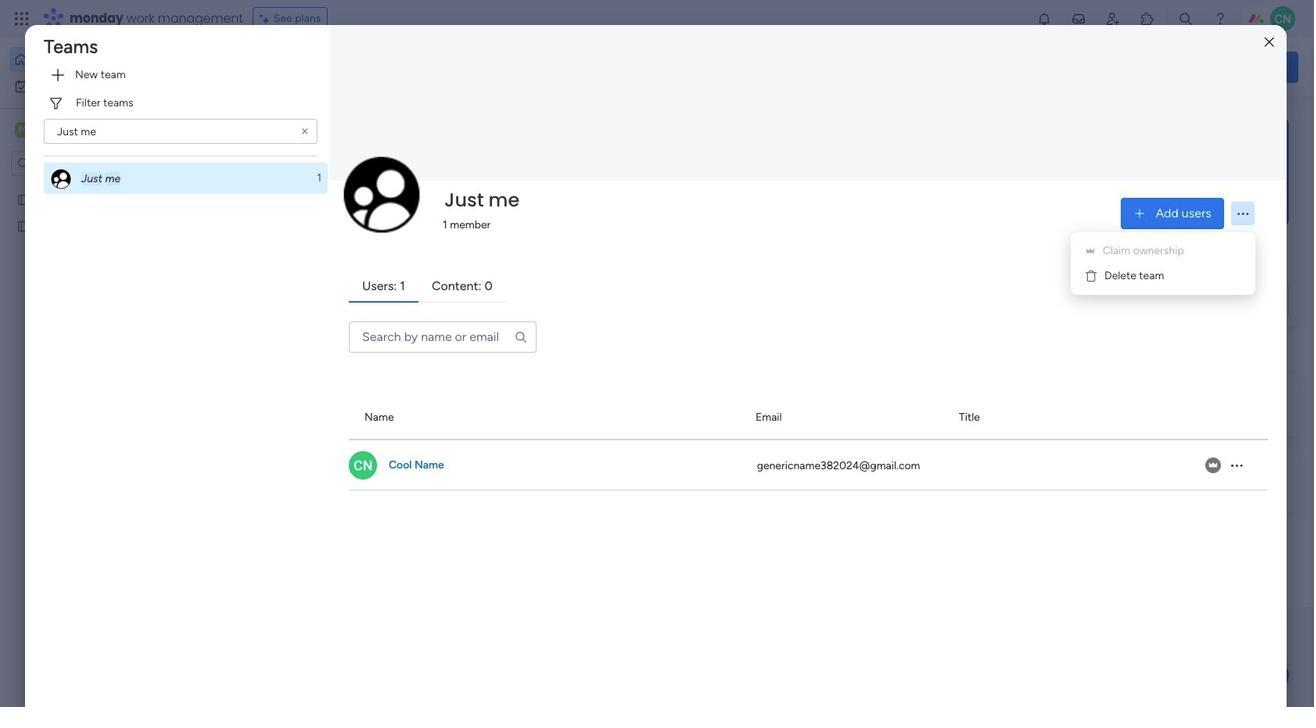 Task type: locate. For each thing, give the bounding box(es) containing it.
menu item down claim ownership image
[[1078, 264, 1250, 289]]

2 row from the top
[[349, 441, 1269, 491]]

team avatar image
[[343, 156, 421, 234]]

0 vertical spatial cool name image
[[1271, 6, 1296, 31]]

0 vertical spatial public board image
[[16, 192, 31, 207]]

None field
[[441, 184, 524, 217]]

tab list
[[349, 271, 1268, 303]]

templates image image
[[1078, 118, 1285, 226]]

notifications image
[[1037, 11, 1053, 27]]

1 vertical spatial cool name image
[[349, 451, 377, 480]]

None search field
[[349, 322, 537, 353]]

help image
[[1213, 11, 1229, 27]]

None search field
[[44, 119, 318, 144]]

close image
[[1265, 36, 1275, 48]]

tab
[[349, 271, 419, 303], [419, 271, 506, 303]]

1 menu item from the top
[[1078, 239, 1250, 264]]

add to favorites image
[[467, 286, 482, 302]]

menu image
[[1236, 206, 1251, 221]]

public board image
[[16, 192, 31, 207], [16, 218, 31, 233]]

Search in workspace field
[[33, 155, 131, 173]]

1 vertical spatial public board image
[[16, 218, 31, 233]]

menu item up delete team image
[[1078, 239, 1250, 264]]

grid
[[349, 397, 1269, 707]]

menu item
[[1078, 239, 1250, 264], [1078, 264, 1250, 289]]

option
[[9, 47, 190, 72], [9, 74, 190, 99], [44, 163, 328, 194], [0, 185, 200, 188]]

see plans image
[[260, 10, 274, 27]]

2 public board image from the top
[[16, 218, 31, 233]]

row
[[349, 397, 1269, 441], [349, 441, 1269, 491]]

cool name image
[[1271, 6, 1296, 31], [349, 451, 377, 480]]

list box
[[0, 183, 200, 450]]



Task type: describe. For each thing, give the bounding box(es) containing it.
1 row from the top
[[349, 397, 1269, 441]]

close recently visited image
[[242, 128, 261, 146]]

Search by name or email search field
[[349, 322, 537, 353]]

monday marketplace image
[[1140, 11, 1156, 27]]

menu menu
[[1078, 239, 1250, 289]]

component image
[[520, 310, 534, 324]]

clear search image
[[299, 125, 311, 138]]

delete team image
[[1085, 269, 1099, 283]]

quick search results list box
[[242, 146, 1027, 354]]

menu image
[[1229, 458, 1245, 473]]

select product image
[[14, 11, 30, 27]]

invite members image
[[1106, 11, 1121, 27]]

1 public board image from the top
[[16, 192, 31, 207]]

Search teams search field
[[44, 119, 318, 144]]

claim ownership image
[[1085, 243, 1097, 259]]

search everything image
[[1179, 11, 1194, 27]]

getting started element
[[1064, 374, 1299, 436]]

1 horizontal spatial cool name image
[[1271, 6, 1296, 31]]

help center element
[[1064, 449, 1299, 511]]

update feed image
[[1071, 11, 1087, 27]]

2 menu item from the top
[[1078, 264, 1250, 289]]

2 tab from the left
[[419, 271, 506, 303]]

workspace image
[[15, 121, 31, 139]]

1 tab from the left
[[349, 271, 419, 303]]

workspace selection element
[[15, 121, 131, 141]]

0 horizontal spatial cool name image
[[349, 451, 377, 480]]

search image
[[514, 330, 528, 344]]



Task type: vqa. For each thing, say whether or not it's contained in the screenshot.
select product icon
yes



